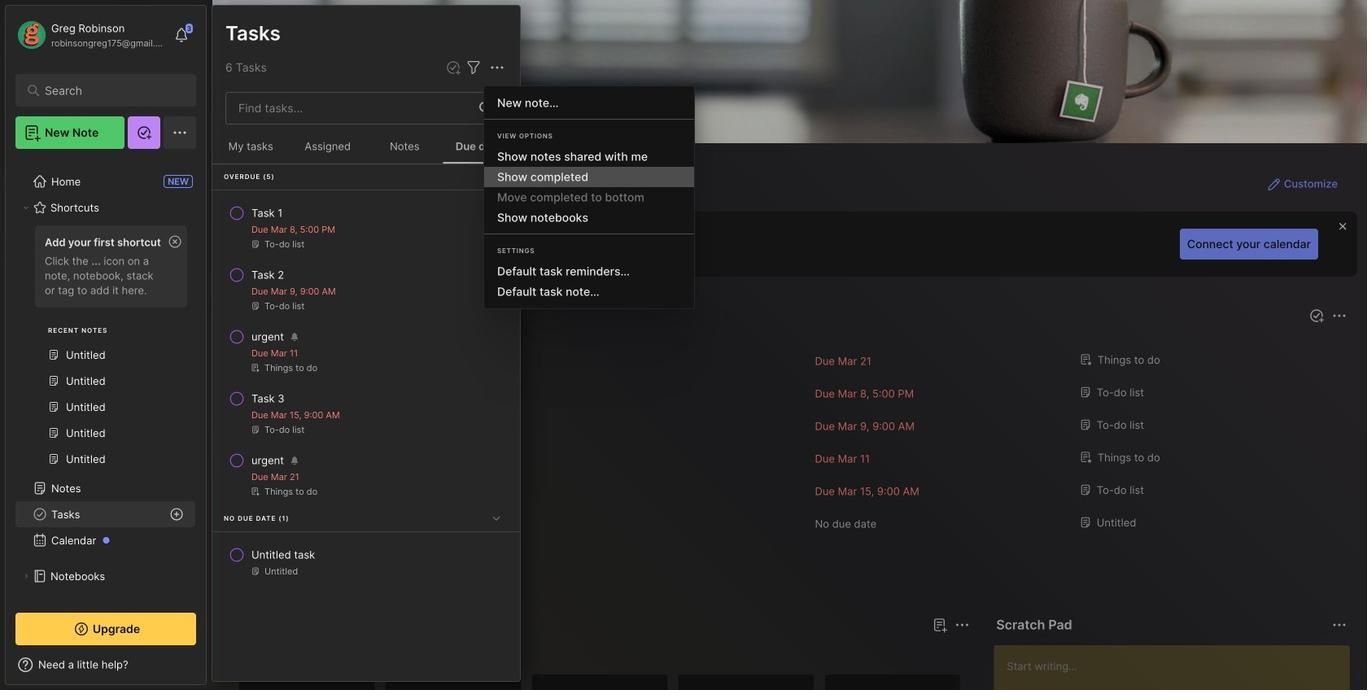 Task type: vqa. For each thing, say whether or not it's contained in the screenshot.
Group at left
yes



Task type: locate. For each thing, give the bounding box(es) containing it.
dropdown list menu
[[484, 147, 694, 228], [484, 261, 694, 302]]

3 row from the top
[[219, 322, 514, 381]]

0 vertical spatial new task image
[[445, 59, 462, 76]]

task 3 3 cell
[[252, 391, 284, 407]]

0 horizontal spatial new task image
[[445, 59, 462, 76]]

1 vertical spatial new task image
[[1309, 308, 1325, 324]]

main element
[[0, 0, 212, 690]]

urgent 2 cell
[[252, 329, 284, 345]]

tree
[[6, 159, 206, 677]]

task 2 1 cell
[[252, 267, 284, 283]]

4 row from the top
[[219, 384, 514, 443]]

1 vertical spatial dropdown list menu
[[484, 261, 694, 302]]

Account field
[[15, 19, 166, 51]]

untitled task 0 cell
[[252, 547, 315, 563]]

menu item
[[484, 167, 694, 187]]

group
[[15, 221, 195, 482]]

tab
[[296, 645, 362, 664]]

1 horizontal spatial new task image
[[1309, 308, 1325, 324]]

0 vertical spatial dropdown list menu
[[484, 147, 694, 228]]

row
[[219, 199, 514, 257], [219, 260, 514, 319], [219, 322, 514, 381], [219, 384, 514, 443], [219, 446, 514, 505], [219, 540, 514, 584]]

more actions and view options image
[[488, 58, 507, 77]]

row group
[[212, 164, 520, 598], [238, 345, 1351, 540], [238, 674, 1367, 690]]

1 row from the top
[[219, 199, 514, 257]]

Start writing… text field
[[1007, 645, 1350, 690]]

None search field
[[45, 81, 175, 100]]

group inside main element
[[15, 221, 195, 482]]

6 row from the top
[[219, 540, 514, 584]]

new task image
[[445, 59, 462, 76], [1309, 308, 1325, 324]]



Task type: describe. For each thing, give the bounding box(es) containing it.
none search field inside main element
[[45, 81, 175, 100]]

1 dropdown list menu from the top
[[484, 147, 694, 228]]

2 dropdown list menu from the top
[[484, 261, 694, 302]]

2 row from the top
[[219, 260, 514, 319]]

Filter tasks field
[[464, 58, 483, 77]]

expand notebooks image
[[21, 571, 31, 581]]

Search text field
[[45, 83, 175, 98]]

urgent 4 cell
[[252, 453, 284, 469]]

More actions and view options field
[[483, 58, 507, 77]]

WHAT'S NEW field
[[6, 652, 206, 678]]

Find tasks… text field
[[229, 95, 470, 122]]

click to collapse image
[[206, 660, 218, 680]]

5 row from the top
[[219, 446, 514, 505]]

collapse 05_nodate image
[[488, 510, 505, 526]]

collapse 00_overdue image
[[488, 168, 505, 184]]

filter tasks image
[[464, 58, 483, 77]]

tree inside main element
[[6, 159, 206, 677]]

task 1 0 cell
[[252, 205, 283, 221]]



